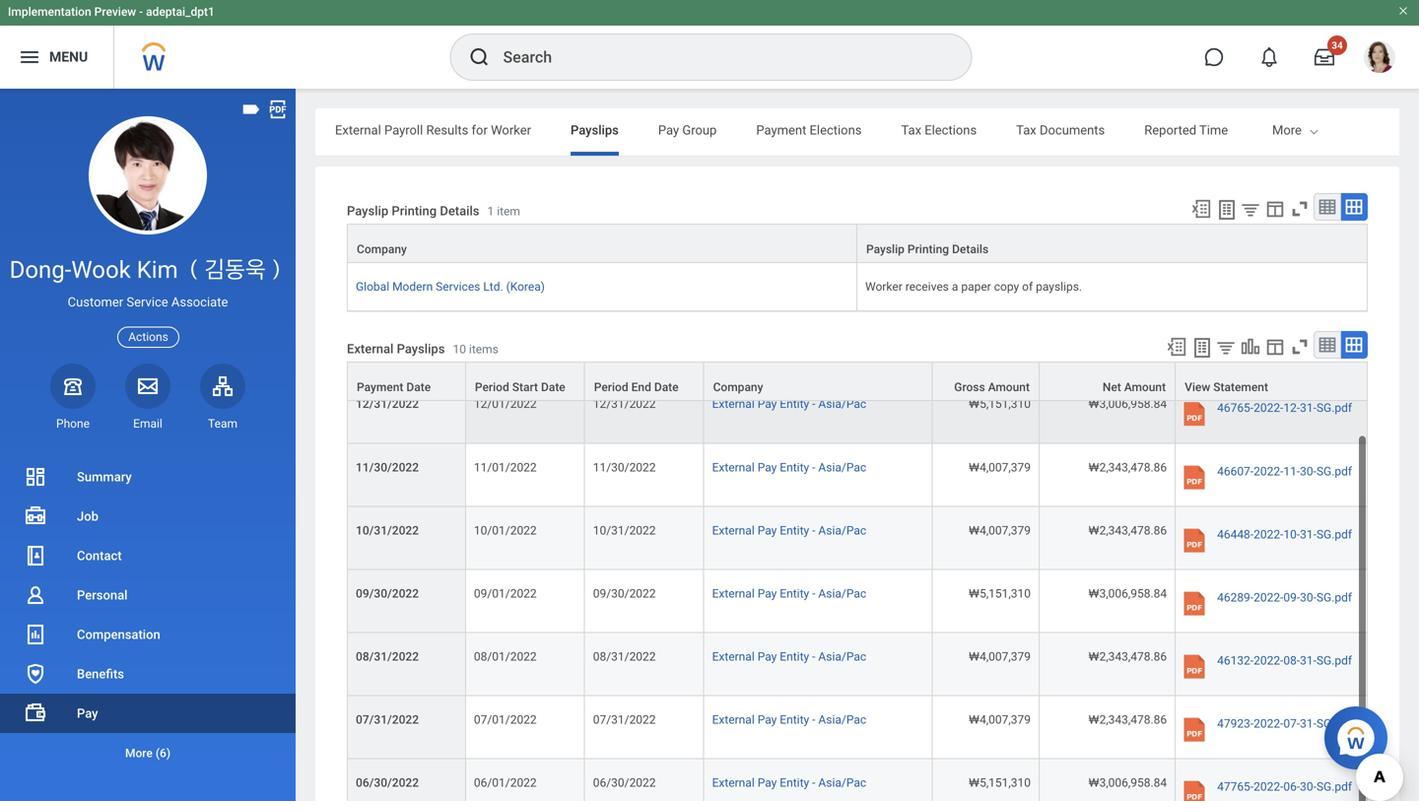 Task type: locate. For each thing, give the bounding box(es) containing it.
3 external pay entity - asia/pac from the top
[[712, 524, 867, 538]]

1 sg.pdf from the top
[[1317, 402, 1353, 415]]

0 horizontal spatial payslip
[[347, 203, 389, 218]]

entity
[[780, 398, 810, 411], [780, 461, 810, 475], [780, 524, 810, 538], [780, 587, 810, 601], [780, 650, 810, 664], [780, 713, 810, 727], [780, 777, 810, 790]]

elections for tax elections
[[925, 123, 977, 138]]

period end date button
[[585, 363, 704, 400]]

34 button
[[1303, 35, 1348, 79]]

0 horizontal spatial tax
[[902, 123, 922, 138]]

view statement button
[[1176, 363, 1368, 400]]

3 asia/pac from the top
[[819, 524, 867, 538]]

printing for payslip printing details 1 item
[[392, 203, 437, 218]]

0 vertical spatial table image
[[1318, 197, 1338, 217]]

associate
[[171, 295, 228, 310]]

details for payslip printing details 1 item
[[440, 203, 480, 218]]

6 sg.pdf from the top
[[1317, 717, 1353, 731]]

2 08/31/2022 from the left
[[593, 650, 656, 664]]

6 entity from the top
[[780, 713, 810, 727]]

7 asia/pac from the top
[[819, 777, 867, 790]]

11/30/2022 down "period end date"
[[593, 461, 656, 475]]

1 horizontal spatial date
[[541, 381, 566, 395]]

external pay entity - asia/pac link
[[712, 394, 867, 411], [712, 457, 867, 475], [712, 520, 867, 538], [712, 583, 867, 601], [712, 646, 867, 664], [712, 710, 867, 727], [712, 773, 867, 790]]

sg.pdf for 46289-2022-09-30-sg.pdf
[[1317, 591, 1353, 605]]

1 vertical spatial payment
[[357, 381, 404, 395]]

4 ₩2,343,478.86 from the top
[[1089, 713, 1167, 727]]

7 2022- from the top
[[1254, 781, 1284, 794]]

1 vertical spatial printing
[[908, 243, 950, 256]]

export to worksheets image for details
[[1216, 198, 1239, 222]]

sg.pdf right '11-'
[[1317, 465, 1353, 479]]

3 ₩4,007,379 from the top
[[969, 650, 1031, 664]]

4 31- from the top
[[1301, 717, 1317, 731]]

entity for 06/30/2022
[[780, 777, 810, 790]]

payslip inside popup button
[[867, 243, 905, 256]]

team
[[208, 417, 238, 431]]

₩5,151,310
[[969, 398, 1031, 411], [969, 587, 1031, 601], [969, 777, 1031, 790]]

30-
[[1301, 465, 1317, 479], [1301, 591, 1317, 605], [1301, 781, 1317, 794]]

0 vertical spatial printing
[[392, 203, 437, 218]]

asia/pac for 09/30/2022
[[819, 587, 867, 601]]

₩4,007,379 for 46132-2022-08-31-sg.pdf
[[969, 650, 1031, 664]]

1 horizontal spatial payslip
[[867, 243, 905, 256]]

1 vertical spatial export to worksheets image
[[1191, 336, 1215, 360]]

5 external pay entity - asia/pac link from the top
[[712, 646, 867, 664]]

contact image
[[24, 544, 47, 568]]

payslips up payment date popup button at left top
[[397, 342, 445, 356]]

46132-
[[1218, 654, 1254, 668]]

select to filter grid data image
[[1240, 199, 1262, 220], [1216, 337, 1237, 358]]

5 row from the top
[[347, 381, 1369, 444]]

2022- inside 46765-2022-12-31-sg.pdf link
[[1254, 402, 1284, 415]]

2 sg.pdf from the top
[[1317, 465, 1353, 479]]

0 horizontal spatial payslips
[[397, 342, 445, 356]]

2022- down 46132-2022-08-31-sg.pdf 'link' at the bottom
[[1254, 717, 1284, 731]]

1 vertical spatial company button
[[705, 363, 932, 400]]

₩5,151,310 for 47765-2022-06-30-sg.pdf
[[969, 777, 1031, 790]]

3 external pay entity - asia/pac link from the top
[[712, 520, 867, 538]]

1 horizontal spatial 08/31/2022
[[593, 650, 656, 664]]

2022- down 'view statement' "popup button"
[[1254, 402, 1284, 415]]

2 30- from the top
[[1301, 591, 1317, 605]]

export to excel image
[[1166, 336, 1188, 358]]

1 2022- from the top
[[1254, 402, 1284, 415]]

1 vertical spatial company
[[713, 381, 764, 395]]

0 horizontal spatial 07/31/2022
[[356, 713, 419, 727]]

summary
[[77, 470, 132, 485]]

1 ₩5,151,310 from the top
[[969, 398, 1031, 411]]

3 2022- from the top
[[1254, 528, 1284, 542]]

row
[[347, 224, 1369, 264], [347, 263, 1369, 312], [347, 318, 1369, 381], [347, 362, 1369, 401], [347, 381, 1369, 444], [347, 444, 1369, 507], [347, 507, 1369, 570], [347, 570, 1369, 634], [347, 634, 1369, 697], [347, 697, 1369, 760], [347, 760, 1369, 802]]

4 sg.pdf from the top
[[1317, 591, 1353, 605]]

1
[[488, 204, 494, 218]]

1 vertical spatial payslip
[[867, 243, 905, 256]]

2 2022- from the top
[[1254, 465, 1284, 479]]

30- down 46765-2022-12-31-sg.pdf link
[[1301, 465, 1317, 479]]

view printable version (pdf) image
[[267, 99, 289, 120]]

1 vertical spatial toolbar
[[1158, 331, 1369, 362]]

0 horizontal spatial printing
[[392, 203, 437, 218]]

₩2,343,478.86
[[1089, 461, 1167, 475], [1089, 524, 1167, 538], [1089, 650, 1167, 664], [1089, 713, 1167, 727]]

global modern services ltd. (korea) link
[[356, 276, 545, 294]]

tax
[[902, 123, 922, 138], [1017, 123, 1037, 138]]

kim
[[137, 256, 178, 284]]

1 horizontal spatial details
[[953, 243, 989, 256]]

external for 07/31/2022
[[712, 713, 755, 727]]

2 amount from the left
[[1125, 381, 1167, 395]]

1 vertical spatial expand table image
[[1345, 335, 1365, 355]]

sg.pdf right 12-
[[1317, 402, 1353, 415]]

sg.pdf for 46132-2022-08-31-sg.pdf
[[1317, 654, 1353, 668]]

₩3,006,958.84
[[1089, 398, 1167, 411], [1089, 587, 1167, 601], [1089, 777, 1167, 790]]

30- for 06-
[[1301, 781, 1317, 794]]

₩2,343,478.86 for 46448-2022-10-31-sg.pdf
[[1089, 524, 1167, 538]]

2 vertical spatial ₩5,151,310
[[969, 777, 1031, 790]]

2 vertical spatial 30-
[[1301, 781, 1317, 794]]

1 vertical spatial more
[[125, 747, 153, 761]]

0 vertical spatial ₩5,151,310
[[969, 398, 1031, 411]]

payment for payment elections
[[757, 123, 807, 138]]

period inside period end date popup button
[[594, 381, 629, 395]]

2 ₩5,151,310 from the top
[[969, 587, 1031, 601]]

0 vertical spatial company
[[357, 243, 407, 256]]

1 horizontal spatial 09/30/2022
[[593, 587, 656, 601]]

sg.pdf for 46765-2022-12-31-sg.pdf
[[1317, 402, 1353, 415]]

0 horizontal spatial payment
[[357, 381, 404, 395]]

summary link
[[0, 457, 296, 497]]

0 vertical spatial export to worksheets image
[[1216, 198, 1239, 222]]

sg.pdf for 47923-2022-07-31-sg.pdf
[[1317, 717, 1353, 731]]

5 2022- from the top
[[1254, 654, 1284, 668]]

1 entity from the top
[[780, 398, 810, 411]]

46765-2022-12-31-sg.pdf link
[[1218, 397, 1353, 431]]

sg.pdf right 08-
[[1317, 654, 1353, 668]]

46765-
[[1218, 402, 1254, 415]]

3 date from the left
[[655, 381, 679, 395]]

profile logan mcneil image
[[1365, 41, 1396, 77]]

0 horizontal spatial 09/30/2022
[[356, 587, 419, 601]]

export to worksheets image for 10
[[1191, 336, 1215, 360]]

8 row from the top
[[347, 570, 1369, 634]]

1 31- from the top
[[1301, 402, 1317, 415]]

company button inside column header
[[348, 225, 857, 262]]

sg.pdf right 07-
[[1317, 717, 1353, 731]]

paper
[[962, 280, 992, 294]]

2022- for 46765-
[[1254, 402, 1284, 415]]

1 date from the left
[[407, 381, 431, 395]]

fullscreen image
[[1290, 336, 1311, 358]]

expand table image right fullscreen icon
[[1345, 335, 1365, 355]]

1 external pay entity - asia/pac from the top
[[712, 398, 867, 411]]

2 period from the left
[[594, 381, 629, 395]]

asia/pac
[[819, 398, 867, 411], [819, 461, 867, 475], [819, 524, 867, 538], [819, 587, 867, 601], [819, 650, 867, 664], [819, 713, 867, 727], [819, 777, 867, 790]]

sg.pdf for 46607-2022-11-30-sg.pdf
[[1317, 465, 1353, 479]]

2 12/31/2022 from the left
[[593, 398, 656, 411]]

31-
[[1301, 402, 1317, 415], [1301, 528, 1317, 542], [1301, 654, 1317, 668], [1301, 717, 1317, 731]]

date
[[407, 381, 431, 395], [541, 381, 566, 395], [655, 381, 679, 395]]

0 vertical spatial worker
[[491, 123, 531, 138]]

47765-2022-06-30-sg.pdf
[[1218, 781, 1353, 794]]

tab list containing external payroll results for worker
[[316, 108, 1400, 156]]

46448-2022-10-31-sg.pdf
[[1218, 528, 1353, 542]]

time
[[1200, 123, 1229, 138]]

payment down external payslips 10 items
[[357, 381, 404, 395]]

1 horizontal spatial 06/30/2022
[[593, 777, 656, 790]]

0 vertical spatial payslip
[[347, 203, 389, 218]]

2 external pay entity - asia/pac link from the top
[[712, 457, 867, 475]]

3 cell from the left
[[705, 318, 933, 381]]

amount inside net amount popup button
[[1125, 381, 1167, 395]]

2022- for 46132-
[[1254, 654, 1284, 668]]

more left the (6)
[[125, 747, 153, 761]]

₩2,343,478.86 for 46607-2022-11-30-sg.pdf
[[1089, 461, 1167, 475]]

2022- down 46448-2022-10-31-sg.pdf link
[[1254, 591, 1284, 605]]

6 row from the top
[[347, 444, 1369, 507]]

₩3,006,958.84 for 46765-2022-12-31-sg.pdf
[[1089, 398, 1167, 411]]

2 ₩4,007,379 from the top
[[969, 524, 1031, 538]]

select to filter grid data image left view worker - expand/collapse chart image
[[1216, 337, 1237, 358]]

0 horizontal spatial elections
[[810, 123, 862, 138]]

date right 'end'
[[655, 381, 679, 395]]

31- down 'view statement' "popup button"
[[1301, 402, 1317, 415]]

payment
[[757, 123, 807, 138], [357, 381, 404, 395]]

sg.pdf right 06-
[[1317, 781, 1353, 794]]

30- down 46448-2022-10-31-sg.pdf link
[[1301, 591, 1317, 605]]

2022- inside 47765-2022-06-30-sg.pdf link
[[1254, 781, 1284, 794]]

2 vertical spatial ₩3,006,958.84
[[1089, 777, 1167, 790]]

1 elections from the left
[[810, 123, 862, 138]]

4 row from the top
[[347, 362, 1369, 401]]

toolbar for 10
[[1158, 331, 1369, 362]]

31- down 46132-2022-08-31-sg.pdf 'link' at the bottom
[[1301, 717, 1317, 731]]

0 vertical spatial payment
[[757, 123, 807, 138]]

click to view/edit grid preferences image
[[1265, 336, 1287, 358]]

amount right gross
[[989, 381, 1030, 395]]

printing inside popup button
[[908, 243, 950, 256]]

3 sg.pdf from the top
[[1317, 528, 1353, 542]]

47923-2022-07-31-sg.pdf
[[1218, 717, 1353, 731]]

0 horizontal spatial export to worksheets image
[[1191, 336, 1215, 360]]

1 vertical spatial ₩3,006,958.84
[[1089, 587, 1167, 601]]

0 vertical spatial company button
[[348, 225, 857, 262]]

2 horizontal spatial date
[[655, 381, 679, 395]]

1 cell from the left
[[466, 318, 585, 381]]

select to filter grid data image for details
[[1240, 199, 1262, 220]]

1 horizontal spatial elections
[[925, 123, 977, 138]]

date inside popup button
[[407, 381, 431, 395]]

period for period start date
[[475, 381, 510, 395]]

payment inside payment date popup button
[[357, 381, 404, 395]]

1 vertical spatial select to filter grid data image
[[1216, 337, 1237, 358]]

1 vertical spatial table image
[[1318, 335, 1338, 355]]

net
[[1103, 381, 1122, 395]]

more
[[1273, 123, 1302, 138], [125, 747, 153, 761]]

46289-2022-09-30-sg.pdf
[[1218, 591, 1353, 605]]

period inside the period start date "popup button"
[[475, 381, 510, 395]]

view worker - expand/collapse chart image
[[1240, 336, 1262, 358]]

pay inside navigation pane region
[[77, 706, 98, 721]]

date inside "popup button"
[[541, 381, 566, 395]]

2022- down 46765-2022-12-31-sg.pdf link
[[1254, 465, 1284, 479]]

Search Workday  search field
[[503, 35, 931, 79]]

11/30/2022 down payment date
[[356, 461, 419, 475]]

notifications large image
[[1260, 47, 1280, 67]]

2 expand table image from the top
[[1345, 335, 1365, 355]]

0 horizontal spatial details
[[440, 203, 480, 218]]

sg.pdf right 10-
[[1317, 528, 1353, 542]]

receives
[[906, 280, 949, 294]]

1 period from the left
[[475, 381, 510, 395]]

4 entity from the top
[[780, 587, 810, 601]]

2022- inside 46448-2022-10-31-sg.pdf link
[[1254, 528, 1284, 542]]

12/31/2022 down "period end date"
[[593, 398, 656, 411]]

tab list
[[316, 108, 1400, 156]]

details inside popup button
[[953, 243, 989, 256]]

list containing summary
[[0, 457, 296, 773]]

7 row from the top
[[347, 507, 1369, 570]]

external for 10/31/2022
[[712, 524, 755, 538]]

5 sg.pdf from the top
[[1317, 654, 1353, 668]]

details up the worker receives a paper copy of payslips.
[[953, 243, 989, 256]]

row containing 10/31/2022
[[347, 507, 1369, 570]]

6 external pay entity - asia/pac link from the top
[[712, 710, 867, 727]]

printing up receives in the top right of the page
[[908, 243, 950, 256]]

0 horizontal spatial 06/30/2022
[[356, 777, 419, 790]]

row containing 12/31/2022
[[347, 381, 1369, 444]]

pay for 11/30/2022
[[758, 461, 777, 475]]

7 entity from the top
[[780, 777, 810, 790]]

service
[[127, 295, 168, 310]]

2022- inside 47923-2022-07-31-sg.pdf link
[[1254, 717, 1284, 731]]

worker
[[491, 123, 531, 138], [866, 280, 903, 294]]

5 cell from the left
[[1040, 318, 1176, 381]]

0 vertical spatial expand table image
[[1345, 197, 1365, 217]]

date for period start date
[[541, 381, 566, 395]]

2 tax from the left
[[1017, 123, 1037, 138]]

3 ₩5,151,310 from the top
[[969, 777, 1031, 790]]

benefits link
[[0, 655, 296, 694]]

4 asia/pac from the top
[[819, 587, 867, 601]]

2 table image from the top
[[1318, 335, 1338, 355]]

1 horizontal spatial 12/31/2022
[[593, 398, 656, 411]]

4 external pay entity - asia/pac from the top
[[712, 587, 867, 601]]

06-
[[1284, 781, 1301, 794]]

phone
[[56, 417, 90, 431]]

payslips.
[[1036, 280, 1083, 294]]

5 asia/pac from the top
[[819, 650, 867, 664]]

3 ₩3,006,958.84 from the top
[[1089, 777, 1167, 790]]

group
[[683, 123, 717, 138]]

06/30/2022
[[356, 777, 419, 790], [593, 777, 656, 790]]

31- down 46607-2022-11-30-sg.pdf 'link'
[[1301, 528, 1317, 542]]

tax for tax elections
[[902, 123, 922, 138]]

1 vertical spatial worker
[[866, 280, 903, 294]]

2 07/31/2022 from the left
[[593, 713, 656, 727]]

printing up modern
[[392, 203, 437, 218]]

external pay entity - asia/pac link for 11/30/2022
[[712, 457, 867, 475]]

amount right the net
[[1125, 381, 1167, 395]]

1 vertical spatial 30-
[[1301, 591, 1317, 605]]

sg.pdf
[[1317, 402, 1353, 415], [1317, 465, 1353, 479], [1317, 528, 1353, 542], [1317, 591, 1353, 605], [1317, 654, 1353, 668], [1317, 717, 1353, 731], [1317, 781, 1353, 794]]

0 horizontal spatial amount
[[989, 381, 1030, 395]]

2 asia/pac from the top
[[819, 461, 867, 475]]

- for 10/31/2022
[[813, 524, 816, 538]]

1 08/31/2022 from the left
[[356, 650, 419, 664]]

1 horizontal spatial payslips
[[571, 123, 619, 138]]

0 vertical spatial more
[[1273, 123, 1302, 138]]

31- down 46289-2022-09-30-sg.pdf link
[[1301, 654, 1317, 668]]

2022- inside 46132-2022-08-31-sg.pdf 'link'
[[1254, 654, 1284, 668]]

toolbar
[[1182, 193, 1369, 224], [1158, 331, 1369, 362]]

1 horizontal spatial worker
[[866, 280, 903, 294]]

1 horizontal spatial 11/30/2022
[[593, 461, 656, 475]]

0 vertical spatial ₩3,006,958.84
[[1089, 398, 1167, 411]]

1 horizontal spatial printing
[[908, 243, 950, 256]]

07/31/2022
[[356, 713, 419, 727], [593, 713, 656, 727]]

0 horizontal spatial select to filter grid data image
[[1216, 337, 1237, 358]]

1 horizontal spatial export to worksheets image
[[1216, 198, 1239, 222]]

2 date from the left
[[541, 381, 566, 395]]

inbox large image
[[1315, 47, 1335, 67]]

1 external pay entity - asia/pac link from the top
[[712, 394, 867, 411]]

period start date
[[475, 381, 566, 395]]

₩5,151,310 for 46289-2022-09-30-sg.pdf
[[969, 587, 1031, 601]]

date down external payslips 10 items
[[407, 381, 431, 395]]

justify image
[[18, 45, 41, 69]]

period left 'end'
[[594, 381, 629, 395]]

toolbar down costing
[[1182, 193, 1369, 224]]

external for 08/31/2022
[[712, 650, 755, 664]]

(korea)
[[506, 280, 545, 294]]

date inside popup button
[[655, 381, 679, 395]]

1 horizontal spatial company
[[713, 381, 764, 395]]

export to worksheets image right export to excel icon
[[1216, 198, 1239, 222]]

external pay entity - asia/pac for 08/31/2022
[[712, 650, 867, 664]]

1 expand table image from the top
[[1345, 197, 1365, 217]]

1 horizontal spatial 10/31/2022
[[593, 524, 656, 538]]

1 horizontal spatial period
[[594, 381, 629, 395]]

results
[[426, 123, 469, 138]]

0 horizontal spatial 11/30/2022
[[356, 461, 419, 475]]

1 tax from the left
[[902, 123, 922, 138]]

6 asia/pac from the top
[[819, 713, 867, 727]]

worker left receives in the top right of the page
[[866, 280, 903, 294]]

3 31- from the top
[[1301, 654, 1317, 668]]

entity for 08/31/2022
[[780, 650, 810, 664]]

1 amount from the left
[[989, 381, 1030, 395]]

30- inside 'link'
[[1301, 465, 1317, 479]]

job link
[[0, 497, 296, 536]]

asia/pac for 08/31/2022
[[819, 650, 867, 664]]

(6)
[[156, 747, 171, 761]]

5 entity from the top
[[780, 650, 810, 664]]

30- for 09-
[[1301, 591, 1317, 605]]

payment right group
[[757, 123, 807, 138]]

amount for gross amount
[[989, 381, 1030, 395]]

30- down 47923-2022-07-31-sg.pdf link
[[1301, 781, 1317, 794]]

31- inside 'link'
[[1301, 654, 1317, 668]]

12/31/2022 down payment date
[[356, 398, 419, 411]]

3 entity from the top
[[780, 524, 810, 538]]

dong-wook kim （김동욱）
[[9, 256, 286, 284]]

0 vertical spatial 30-
[[1301, 465, 1317, 479]]

expand table image
[[1345, 197, 1365, 217], [1345, 335, 1365, 355]]

7 external pay entity - asia/pac link from the top
[[712, 773, 867, 790]]

2 entity from the top
[[780, 461, 810, 475]]

47765-2022-06-30-sg.pdf link
[[1218, 776, 1353, 802]]

worker right the for
[[491, 123, 531, 138]]

period start date button
[[466, 363, 584, 400]]

phone image
[[59, 374, 87, 398]]

table image right fullscreen icon
[[1318, 335, 1338, 355]]

4 cell from the left
[[933, 318, 1040, 381]]

table image right fullscreen image
[[1318, 197, 1338, 217]]

0 horizontal spatial 08/31/2022
[[356, 650, 419, 664]]

more left allocations
[[1273, 123, 1302, 138]]

1 horizontal spatial more
[[1273, 123, 1302, 138]]

2 ₩3,006,958.84 from the top
[[1089, 587, 1167, 601]]

expand table image for 2nd table image
[[1345, 335, 1365, 355]]

- for 11/30/2022
[[813, 461, 816, 475]]

payment inside tab list
[[757, 123, 807, 138]]

row containing 06/30/2022
[[347, 760, 1369, 802]]

a
[[952, 280, 959, 294]]

compensation link
[[0, 615, 296, 655]]

external pay entity - asia/pac for 09/30/2022
[[712, 587, 867, 601]]

row containing payment date
[[347, 362, 1369, 401]]

₩4,007,379 for 46448-2022-10-31-sg.pdf
[[969, 524, 1031, 538]]

period
[[475, 381, 510, 395], [594, 381, 629, 395]]

2 ₩2,343,478.86 from the top
[[1089, 524, 1167, 538]]

start
[[512, 381, 538, 395]]

job image
[[24, 505, 47, 528]]

costing allocations
[[1268, 123, 1379, 138]]

₩3,006,958.84 for 47765-2022-06-30-sg.pdf
[[1089, 777, 1167, 790]]

2 31- from the top
[[1301, 528, 1317, 542]]

1 vertical spatial details
[[953, 243, 989, 256]]

cell
[[466, 318, 585, 381], [585, 318, 705, 381], [705, 318, 933, 381], [933, 318, 1040, 381], [1040, 318, 1176, 381]]

table image
[[1318, 197, 1338, 217], [1318, 335, 1338, 355]]

summary image
[[24, 465, 47, 489]]

0 vertical spatial select to filter grid data image
[[1240, 199, 1262, 220]]

company button
[[348, 225, 857, 262], [705, 363, 932, 400]]

1 vertical spatial ₩5,151,310
[[969, 587, 1031, 601]]

47765-
[[1218, 781, 1254, 794]]

more inside dropdown button
[[125, 747, 153, 761]]

personal image
[[24, 584, 47, 607]]

details left 1
[[440, 203, 480, 218]]

0 horizontal spatial date
[[407, 381, 431, 395]]

entity for 10/31/2022
[[780, 524, 810, 538]]

actions button
[[118, 327, 179, 348]]

asia/pac for 06/30/2022
[[819, 777, 867, 790]]

asia/pac for 11/30/2022
[[819, 461, 867, 475]]

company right period end date popup button
[[713, 381, 764, 395]]

5 external pay entity - asia/pac from the top
[[712, 650, 867, 664]]

mail image
[[136, 374, 160, 398]]

payslips left pay group
[[571, 123, 619, 138]]

1 12/31/2022 from the left
[[356, 398, 419, 411]]

4 external pay entity - asia/pac link from the top
[[712, 583, 867, 601]]

1 ₩2,343,478.86 from the top
[[1089, 461, 1167, 475]]

payslip for payslip printing details
[[867, 243, 905, 256]]

row containing 08/31/2022
[[347, 634, 1369, 697]]

1 table image from the top
[[1318, 197, 1338, 217]]

7 external pay entity - asia/pac from the top
[[712, 777, 867, 790]]

date right start
[[541, 381, 566, 395]]

0 vertical spatial toolbar
[[1182, 193, 1369, 224]]

actions
[[128, 330, 168, 344]]

-
[[139, 5, 143, 19], [813, 398, 816, 411], [813, 461, 816, 475], [813, 524, 816, 538], [813, 587, 816, 601], [813, 650, 816, 664], [813, 713, 816, 727], [813, 777, 816, 790]]

2022- down 47923-2022-07-31-sg.pdf link
[[1254, 781, 1284, 794]]

0 horizontal spatial worker
[[491, 123, 531, 138]]

1 row from the top
[[347, 224, 1369, 264]]

1 horizontal spatial select to filter grid data image
[[1240, 199, 1262, 220]]

expand table image right fullscreen image
[[1345, 197, 1365, 217]]

select to filter grid data image left click to view/edit grid preferences image
[[1240, 199, 1262, 220]]

0 horizontal spatial period
[[475, 381, 510, 395]]

payslip up global
[[347, 203, 389, 218]]

0 horizontal spatial 12/31/2022
[[356, 398, 419, 411]]

2 row from the top
[[347, 263, 1369, 312]]

1 30- from the top
[[1301, 465, 1317, 479]]

list
[[0, 457, 296, 773]]

1 09/30/2022 from the left
[[356, 587, 419, 601]]

2 elections from the left
[[925, 123, 977, 138]]

toolbar up 'view statement' "popup button"
[[1158, 331, 1369, 362]]

2022- down 46289-2022-09-30-sg.pdf link
[[1254, 654, 1284, 668]]

printing
[[392, 203, 437, 218], [908, 243, 950, 256]]

0 horizontal spatial company
[[357, 243, 407, 256]]

2022- down 46607-2022-11-30-sg.pdf 'link'
[[1254, 528, 1284, 542]]

4 ₩4,007,379 from the top
[[969, 713, 1031, 727]]

export to worksheets image
[[1216, 198, 1239, 222], [1191, 336, 1215, 360]]

46289-2022-09-30-sg.pdf link
[[1218, 586, 1353, 621]]

6 2022- from the top
[[1254, 717, 1284, 731]]

gross amount
[[955, 381, 1030, 395]]

10 row from the top
[[347, 697, 1369, 760]]

1 horizontal spatial amount
[[1125, 381, 1167, 395]]

1 horizontal spatial tax
[[1017, 123, 1037, 138]]

2022- inside 46289-2022-09-30-sg.pdf link
[[1254, 591, 1284, 605]]

company column header
[[347, 224, 858, 264]]

- for 09/30/2022
[[813, 587, 816, 601]]

services
[[436, 280, 481, 294]]

1 horizontal spatial 07/31/2022
[[593, 713, 656, 727]]

payslip up the worker receives a paper copy of payslips.
[[867, 243, 905, 256]]

external pay entity - asia/pac for 11/30/2022
[[712, 461, 867, 475]]

0 vertical spatial details
[[440, 203, 480, 218]]

amount inside gross amount popup button
[[989, 381, 1030, 395]]

2022- inside 46607-2022-11-30-sg.pdf 'link'
[[1254, 465, 1284, 479]]

external payroll results for worker
[[335, 123, 531, 138]]

1 ₩3,006,958.84 from the top
[[1089, 398, 1167, 411]]

export to worksheets image right export to excel image
[[1191, 336, 1215, 360]]

team dong-wook kim （김동욱） element
[[200, 416, 246, 432]]

implementation preview -   adeptai_dpt1
[[8, 5, 215, 19]]

2022- for 47765-
[[1254, 781, 1284, 794]]

row header
[[347, 318, 466, 381]]

1 horizontal spatial payment
[[757, 123, 807, 138]]

company up global
[[357, 243, 407, 256]]

₩2,343,478.86 for 46132-2022-08-31-sg.pdf
[[1089, 650, 1167, 664]]

period up 12/01/2022
[[475, 381, 510, 395]]

0 horizontal spatial more
[[125, 747, 153, 761]]

amount
[[989, 381, 1030, 395], [1125, 381, 1167, 395]]

personal
[[77, 588, 128, 603]]

reported time
[[1145, 123, 1229, 138]]

tax elections
[[902, 123, 977, 138]]

2022- for 46448-
[[1254, 528, 1284, 542]]

net amount
[[1103, 381, 1167, 395]]

fullscreen image
[[1290, 198, 1311, 220]]

1 ₩4,007,379 from the top
[[969, 461, 1031, 475]]

details
[[440, 203, 480, 218], [953, 243, 989, 256]]

sg.pdf right 09-
[[1317, 591, 1353, 605]]

0 horizontal spatial 10/31/2022
[[356, 524, 419, 538]]

1 07/31/2022 from the left
[[356, 713, 419, 727]]

6 external pay entity - asia/pac from the top
[[712, 713, 867, 727]]



Task type: describe. For each thing, give the bounding box(es) containing it.
3 row from the top
[[347, 318, 1369, 381]]

reported
[[1145, 123, 1197, 138]]

external pay entity - asia/pac for 07/31/2022
[[712, 713, 867, 727]]

11-
[[1284, 465, 1301, 479]]

46765-2022-12-31-sg.pdf
[[1218, 402, 1353, 415]]

pay for 08/31/2022
[[758, 650, 777, 664]]

₩3,006,958.84 for 46289-2022-09-30-sg.pdf
[[1089, 587, 1167, 601]]

period for period end date
[[594, 381, 629, 395]]

10/01/2022
[[474, 524, 537, 538]]

1 vertical spatial payslips
[[397, 342, 445, 356]]

dong-
[[9, 256, 71, 284]]

12/01/2022
[[474, 398, 537, 411]]

tax documents
[[1017, 123, 1106, 138]]

31- for 07-
[[1301, 717, 1317, 731]]

sg.pdf for 47765-2022-06-30-sg.pdf
[[1317, 781, 1353, 794]]

2022- for 47923-
[[1254, 717, 1284, 731]]

ltd.
[[483, 280, 503, 294]]

row containing global modern services ltd. (korea)
[[347, 263, 1369, 312]]

external pay entity - asia/pac for 06/30/2022
[[712, 777, 867, 790]]

net amount button
[[1040, 363, 1175, 400]]

0 vertical spatial payslips
[[571, 123, 619, 138]]

2 11/30/2022 from the left
[[593, 461, 656, 475]]

payment for payment date
[[357, 381, 404, 395]]

07-
[[1284, 717, 1301, 731]]

payslip printing details
[[867, 243, 989, 256]]

2022- for 46607-
[[1254, 465, 1284, 479]]

07/01/2022
[[474, 713, 537, 727]]

payslip printing details 1 item
[[347, 203, 521, 218]]

external pay entity - asia/pac for 10/31/2022
[[712, 524, 867, 538]]

11/01/2022
[[474, 461, 537, 475]]

view
[[1185, 381, 1211, 395]]

statement
[[1214, 381, 1269, 395]]

customer
[[68, 295, 123, 310]]

external for 06/30/2022
[[712, 777, 755, 790]]

1 10/31/2022 from the left
[[356, 524, 419, 538]]

- for 08/31/2022
[[813, 650, 816, 664]]

- for 06/30/2022
[[813, 777, 816, 790]]

pay image
[[24, 702, 47, 726]]

more (6)
[[125, 747, 171, 761]]

46607-2022-11-30-sg.pdf
[[1218, 465, 1353, 479]]

2 06/30/2022 from the left
[[593, 777, 656, 790]]

details for payslip printing details
[[953, 243, 989, 256]]

external pay entity - asia/pac link for 10/31/2022
[[712, 520, 867, 538]]

pay group
[[659, 123, 717, 138]]

external payslips 10 items
[[347, 342, 499, 356]]

entity for 09/30/2022
[[780, 587, 810, 601]]

documents
[[1040, 123, 1106, 138]]

47923-
[[1218, 717, 1254, 731]]

pay for 09/30/2022
[[758, 587, 777, 601]]

external pay entity - asia/pac link for 07/31/2022
[[712, 710, 867, 727]]

preview
[[94, 5, 136, 19]]

adeptai_dpt1
[[146, 5, 215, 19]]

46607-
[[1218, 465, 1254, 479]]

view team image
[[211, 374, 235, 398]]

allocations
[[1315, 123, 1379, 138]]

email dong-wook kim （김동욱） element
[[125, 416, 171, 432]]

external pay entity - asia/pac link for 09/30/2022
[[712, 583, 867, 601]]

- inside menu banner
[[139, 5, 143, 19]]

contact link
[[0, 536, 296, 576]]

09-
[[1284, 591, 1301, 605]]

elections for payment elections
[[810, 123, 862, 138]]

34
[[1332, 39, 1344, 51]]

email
[[133, 417, 163, 431]]

company inside column header
[[357, 243, 407, 256]]

more (6) button
[[0, 734, 296, 773]]

entity for 11/30/2022
[[780, 461, 810, 475]]

tax for tax documents
[[1017, 123, 1037, 138]]

search image
[[468, 45, 492, 69]]

team link
[[200, 364, 246, 432]]

customer service associate
[[68, 295, 228, 310]]

click to view/edit grid preferences image
[[1265, 198, 1287, 220]]

47923-2022-07-31-sg.pdf link
[[1218, 712, 1353, 747]]

toolbar for details
[[1182, 193, 1369, 224]]

09/01/2022
[[474, 587, 537, 601]]

pay for 06/30/2022
[[758, 777, 777, 790]]

external pay entity - asia/pac link for 06/30/2022
[[712, 773, 867, 790]]

- for 07/31/2022
[[813, 713, 816, 727]]

copy
[[995, 280, 1020, 294]]

phone dong-wook kim （김동욱） element
[[50, 416, 96, 432]]

navigation pane region
[[0, 89, 296, 802]]

payment date button
[[348, 363, 465, 400]]

contact
[[77, 549, 122, 563]]

payslip for payslip printing details 1 item
[[347, 203, 389, 218]]

payment elections
[[757, 123, 862, 138]]

46607-2022-11-30-sg.pdf link
[[1218, 460, 1353, 494]]

payroll
[[385, 123, 423, 138]]

2022- for 46289-
[[1254, 591, 1284, 605]]

08-
[[1284, 654, 1301, 668]]

external for 11/30/2022
[[712, 461, 755, 475]]

row containing 11/30/2022
[[347, 444, 1369, 507]]

export to excel image
[[1191, 198, 1213, 220]]

printing for payslip printing details
[[908, 243, 950, 256]]

30- for 11-
[[1301, 465, 1317, 479]]

31- for 10-
[[1301, 528, 1317, 542]]

menu button
[[0, 26, 114, 89]]

costing
[[1268, 123, 1312, 138]]

46289-
[[1218, 591, 1254, 605]]

row containing company
[[347, 224, 1369, 264]]

08/01/2022
[[474, 650, 537, 664]]

compensation image
[[24, 623, 47, 647]]

pay for 10/31/2022
[[758, 524, 777, 538]]

expand table image for second table image from the bottom
[[1345, 197, 1365, 217]]

pay for 07/31/2022
[[758, 713, 777, 727]]

10
[[453, 343, 466, 356]]

payment date
[[357, 381, 431, 395]]

menu
[[49, 49, 88, 65]]

row containing 09/30/2022
[[347, 570, 1369, 634]]

select to filter grid data image for 10
[[1216, 337, 1237, 358]]

job
[[77, 509, 99, 524]]

more (6) button
[[0, 742, 296, 766]]

email button
[[125, 364, 171, 432]]

phone button
[[50, 364, 96, 432]]

31- for 12-
[[1301, 402, 1317, 415]]

06/01/2022
[[474, 777, 537, 790]]

row containing 07/31/2022
[[347, 697, 1369, 760]]

1 11/30/2022 from the left
[[356, 461, 419, 475]]

for
[[472, 123, 488, 138]]

46448-2022-10-31-sg.pdf link
[[1218, 523, 1353, 558]]

items
[[469, 343, 499, 356]]

worker receives a paper copy of payslips.
[[866, 280, 1083, 294]]

46448-
[[1218, 528, 1254, 542]]

tag image
[[241, 99, 262, 120]]

view statement
[[1185, 381, 1269, 395]]

₩4,007,379 for 47923-2022-07-31-sg.pdf
[[969, 713, 1031, 727]]

benefits image
[[24, 663, 47, 686]]

menu banner
[[0, 0, 1420, 89]]

global
[[356, 280, 390, 294]]

close environment banner image
[[1398, 5, 1410, 17]]

1 06/30/2022 from the left
[[356, 777, 419, 790]]

2 10/31/2022 from the left
[[593, 524, 656, 538]]

date for period end date
[[655, 381, 679, 395]]

item
[[497, 204, 521, 218]]

more for more
[[1273, 123, 1302, 138]]

amount for net amount
[[1125, 381, 1167, 395]]

2 09/30/2022 from the left
[[593, 587, 656, 601]]

asia/pac for 10/31/2022
[[819, 524, 867, 538]]

wook
[[71, 256, 131, 284]]

sg.pdf for 46448-2022-10-31-sg.pdf
[[1317, 528, 1353, 542]]

external pay entity - asia/pac link for 08/31/2022
[[712, 646, 867, 664]]

2 cell from the left
[[585, 318, 705, 381]]

global modern services ltd. (korea)
[[356, 280, 545, 294]]

46132-2022-08-31-sg.pdf
[[1218, 654, 1353, 668]]

31- for 08-
[[1301, 654, 1317, 668]]

₩4,007,379 for 46607-2022-11-30-sg.pdf
[[969, 461, 1031, 475]]

more for more (6)
[[125, 747, 153, 761]]

external for 09/30/2022
[[712, 587, 755, 601]]

personal link
[[0, 576, 296, 615]]

end
[[632, 381, 652, 395]]

1 asia/pac from the top
[[819, 398, 867, 411]]

46132-2022-08-31-sg.pdf link
[[1218, 649, 1353, 684]]

implementation
[[8, 5, 91, 19]]

₩2,343,478.86 for 47923-2022-07-31-sg.pdf
[[1089, 713, 1167, 727]]

compensation
[[77, 628, 160, 642]]

gross amount button
[[933, 363, 1039, 400]]

asia/pac for 07/31/2022
[[819, 713, 867, 727]]

₩5,151,310 for 46765-2022-12-31-sg.pdf
[[969, 398, 1031, 411]]

entity for 07/31/2022
[[780, 713, 810, 727]]

gross
[[955, 381, 986, 395]]



Task type: vqa. For each thing, say whether or not it's contained in the screenshot.
1st date from the right
yes



